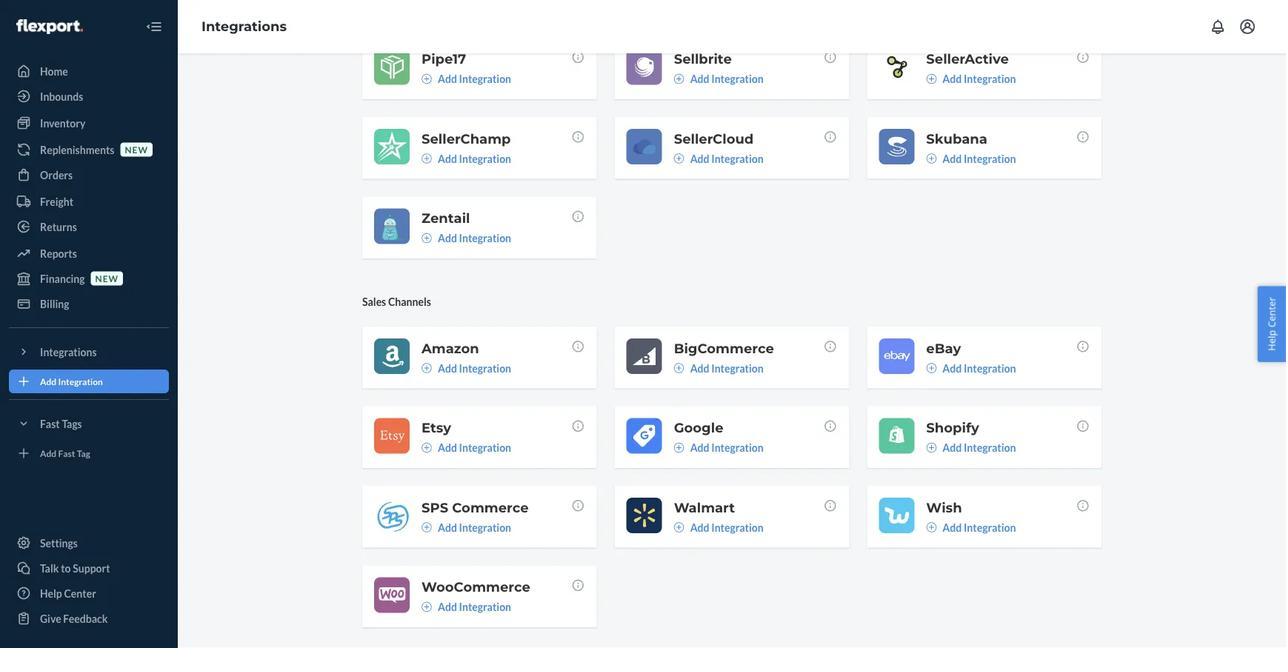 Task type: describe. For each thing, give the bounding box(es) containing it.
help center link
[[9, 582, 169, 605]]

billing
[[40, 297, 69, 310]]

add integration link for skubana
[[926, 151, 1016, 166]]

plus circle image for bigcommerce
[[674, 363, 684, 373]]

orders
[[40, 169, 73, 181]]

add integration link for google
[[674, 440, 764, 455]]

add integration link for selleractive
[[926, 71, 1016, 86]]

fast tags
[[40, 418, 82, 430]]

add integration link for sps commerce
[[422, 520, 511, 535]]

integration for sellercloud
[[711, 152, 764, 165]]

add integration link for wish
[[926, 520, 1016, 535]]

add integration for skubana
[[943, 152, 1016, 165]]

give feedback button
[[9, 607, 169, 631]]

add for sps commerce
[[438, 521, 457, 534]]

sps
[[422, 499, 448, 516]]

freight
[[40, 195, 73, 208]]

integrations link
[[202, 18, 287, 35]]

add integration for sellercloud
[[690, 152, 764, 165]]

feedback
[[63, 612, 108, 625]]

channels
[[388, 295, 431, 308]]

settings
[[40, 537, 78, 549]]

add integration for ebay
[[943, 362, 1016, 374]]

skubana
[[926, 130, 987, 147]]

add integration for pipe17
[[438, 72, 511, 85]]

pipe17
[[422, 51, 466, 67]]

integration for amazon
[[459, 362, 511, 374]]

add integration link down the integrations dropdown button
[[9, 370, 169, 393]]

plus circle image for amazon
[[422, 363, 432, 373]]

add integration for walmart
[[690, 521, 764, 534]]

talk
[[40, 562, 59, 575]]

plus circle image for skubana
[[926, 153, 937, 164]]

add up fast tags
[[40, 376, 56, 387]]

add down fast tags
[[40, 448, 56, 459]]

talk to support
[[40, 562, 110, 575]]

add integration link for ebay
[[926, 361, 1016, 376]]

add for wish
[[943, 521, 962, 534]]

sales
[[362, 295, 386, 308]]

walmart
[[674, 499, 735, 516]]

add integration link for sellercloud
[[674, 151, 764, 166]]

tag
[[77, 448, 90, 459]]

plus circle image for etsy
[[422, 443, 432, 453]]

replenishments
[[40, 143, 114, 156]]

plus circle image for sellercloud
[[674, 153, 684, 164]]

selleractive
[[926, 51, 1009, 67]]

returns
[[40, 220, 77, 233]]

plus circle image for walmart
[[674, 522, 684, 533]]

inventory link
[[9, 111, 169, 135]]

help center inside button
[[1265, 297, 1278, 351]]

flexport logo image
[[16, 19, 83, 34]]

plus circle image for selleractive
[[926, 74, 937, 84]]

plus circle image for wish
[[926, 522, 937, 533]]

0 horizontal spatial help
[[40, 587, 62, 600]]

open account menu image
[[1239, 18, 1257, 36]]

home link
[[9, 59, 169, 83]]

add integration for etsy
[[438, 441, 511, 454]]

integration for bigcommerce
[[711, 362, 764, 374]]

add integration for zentail
[[438, 232, 511, 244]]

integration for zentail
[[459, 232, 511, 244]]

integration for sellerchamp
[[459, 152, 511, 165]]

add for pipe17
[[438, 72, 457, 85]]

add integration for bigcommerce
[[690, 362, 764, 374]]

add for selleractive
[[943, 72, 962, 85]]

reports link
[[9, 242, 169, 265]]

add integration for sellerchamp
[[438, 152, 511, 165]]

add for bigcommerce
[[690, 362, 709, 374]]

freight link
[[9, 190, 169, 213]]

center inside button
[[1265, 297, 1278, 328]]

billing link
[[9, 292, 169, 316]]

fast tags button
[[9, 412, 169, 436]]

add integration for sps commerce
[[438, 521, 511, 534]]

add integration link for woocommerce
[[422, 600, 511, 614]]

0 horizontal spatial center
[[64, 587, 96, 600]]

sps commerce
[[422, 499, 529, 516]]

integration for skubana
[[964, 152, 1016, 165]]

new for replenishments
[[125, 144, 148, 155]]

integrations button
[[9, 340, 169, 364]]

sales channels
[[362, 295, 431, 308]]

help inside button
[[1265, 330, 1278, 351]]

add integration link for shopify
[[926, 440, 1016, 455]]

close navigation image
[[145, 18, 163, 36]]

open notifications image
[[1209, 18, 1227, 36]]

add integration for shopify
[[943, 441, 1016, 454]]

add for shopify
[[943, 441, 962, 454]]

sellerchamp
[[422, 130, 511, 147]]

add integration for google
[[690, 441, 764, 454]]

add for etsy
[[438, 441, 457, 454]]

add integration link for zentail
[[422, 231, 511, 246]]

add fast tag
[[40, 448, 90, 459]]

plus circle image for shopify
[[926, 443, 937, 453]]

add for sellbrite
[[690, 72, 709, 85]]

add for ebay
[[943, 362, 962, 374]]

help center button
[[1258, 286, 1286, 362]]



Task type: locate. For each thing, give the bounding box(es) containing it.
add for amazon
[[438, 362, 457, 374]]

add down sellerchamp
[[438, 152, 457, 165]]

0 vertical spatial help center
[[1265, 297, 1278, 351]]

add down amazon
[[438, 362, 457, 374]]

add integration link for pipe17
[[422, 71, 511, 86]]

plus circle image down ebay at the bottom
[[926, 363, 937, 373]]

integration for shopify
[[964, 441, 1016, 454]]

add integration down woocommerce
[[438, 601, 511, 613]]

shopify
[[926, 420, 979, 436]]

1 vertical spatial help
[[40, 587, 62, 600]]

plus circle image down sellerchamp
[[422, 153, 432, 164]]

add integration link down sellercloud at right
[[674, 151, 764, 166]]

add down bigcommerce
[[690, 362, 709, 374]]

add integration link down ebay at the bottom
[[926, 361, 1016, 376]]

add down sps
[[438, 521, 457, 534]]

plus circle image for google
[[674, 443, 684, 453]]

sellbrite
[[674, 51, 732, 67]]

add for sellerchamp
[[438, 152, 457, 165]]

integration for etsy
[[459, 441, 511, 454]]

home
[[40, 65, 68, 77]]

bigcommerce
[[674, 340, 774, 356]]

plus circle image down "etsy"
[[422, 443, 432, 453]]

0 horizontal spatial integrations
[[40, 346, 97, 358]]

add integration link down 'zentail'
[[422, 231, 511, 246]]

plus circle image down skubana
[[926, 153, 937, 164]]

plus circle image down selleractive
[[926, 74, 937, 84]]

add integration link down selleractive
[[926, 71, 1016, 86]]

help
[[1265, 330, 1278, 351], [40, 587, 62, 600]]

add down shopify
[[943, 441, 962, 454]]

help center
[[1265, 297, 1278, 351], [40, 587, 96, 600]]

1 horizontal spatial help center
[[1265, 297, 1278, 351]]

add integration link down google
[[674, 440, 764, 455]]

add integration link down shopify
[[926, 440, 1016, 455]]

add integration down sellbrite
[[690, 72, 764, 85]]

add down ebay at the bottom
[[943, 362, 962, 374]]

add integration for selleractive
[[943, 72, 1016, 85]]

add integration down the integrations dropdown button
[[40, 376, 103, 387]]

0 vertical spatial integrations
[[202, 18, 287, 35]]

plus circle image for pipe17
[[422, 74, 432, 84]]

returns link
[[9, 215, 169, 239]]

add integration down selleractive
[[943, 72, 1016, 85]]

add down selleractive
[[943, 72, 962, 85]]

add integration down sellerchamp
[[438, 152, 511, 165]]

give feedback
[[40, 612, 108, 625]]

add integration for amazon
[[438, 362, 511, 374]]

add integration for wish
[[943, 521, 1016, 534]]

add
[[438, 72, 457, 85], [690, 72, 709, 85], [943, 72, 962, 85], [438, 152, 457, 165], [690, 152, 709, 165], [943, 152, 962, 165], [438, 232, 457, 244], [438, 362, 457, 374], [690, 362, 709, 374], [943, 362, 962, 374], [40, 376, 56, 387], [438, 441, 457, 454], [690, 441, 709, 454], [943, 441, 962, 454], [40, 448, 56, 459], [438, 521, 457, 534], [690, 521, 709, 534], [943, 521, 962, 534], [438, 601, 457, 613]]

add integration down wish
[[943, 521, 1016, 534]]

add integration for sellbrite
[[690, 72, 764, 85]]

plus circle image down sellbrite
[[674, 74, 684, 84]]

integration for google
[[711, 441, 764, 454]]

add down skubana
[[943, 152, 962, 165]]

reports
[[40, 247, 77, 260]]

add integration link down wish
[[926, 520, 1016, 535]]

sellercloud
[[674, 130, 754, 147]]

plus circle image
[[674, 74, 684, 84], [926, 74, 937, 84], [422, 153, 432, 164], [422, 233, 432, 243], [674, 363, 684, 373], [674, 522, 684, 533], [926, 522, 937, 533]]

plus circle image down woocommerce
[[422, 602, 432, 612]]

add integration down shopify
[[943, 441, 1016, 454]]

0 horizontal spatial help center
[[40, 587, 96, 600]]

add down wish
[[943, 521, 962, 534]]

1 vertical spatial help center
[[40, 587, 96, 600]]

support
[[73, 562, 110, 575]]

add for sellercloud
[[690, 152, 709, 165]]

tags
[[62, 418, 82, 430]]

add integration down google
[[690, 441, 764, 454]]

ebay
[[926, 340, 961, 356]]

plus circle image down sellercloud at right
[[674, 153, 684, 164]]

plus circle image down bigcommerce
[[674, 363, 684, 373]]

fast inside add fast tag link
[[58, 448, 75, 459]]

add integration down bigcommerce
[[690, 362, 764, 374]]

add down the walmart
[[690, 521, 709, 534]]

integration
[[459, 72, 511, 85], [711, 72, 764, 85], [964, 72, 1016, 85], [459, 152, 511, 165], [711, 152, 764, 165], [964, 152, 1016, 165], [459, 232, 511, 244], [459, 362, 511, 374], [711, 362, 764, 374], [964, 362, 1016, 374], [58, 376, 103, 387], [459, 441, 511, 454], [711, 441, 764, 454], [964, 441, 1016, 454], [459, 521, 511, 534], [711, 521, 764, 534], [964, 521, 1016, 534], [459, 601, 511, 613]]

integration for selleractive
[[964, 72, 1016, 85]]

amazon
[[422, 340, 479, 356]]

plus circle image down sps
[[422, 522, 432, 533]]

add down "etsy"
[[438, 441, 457, 454]]

add down google
[[690, 441, 709, 454]]

add fast tag link
[[9, 442, 169, 465]]

0 vertical spatial center
[[1265, 297, 1278, 328]]

plus circle image down wish
[[926, 522, 937, 533]]

1 vertical spatial new
[[95, 273, 119, 284]]

new
[[125, 144, 148, 155], [95, 273, 119, 284]]

integration for ebay
[[964, 362, 1016, 374]]

add integration link down sellbrite
[[674, 71, 764, 86]]

plus circle image for ebay
[[926, 363, 937, 373]]

1 horizontal spatial integrations
[[202, 18, 287, 35]]

plus circle image down google
[[674, 443, 684, 453]]

add for skubana
[[943, 152, 962, 165]]

inbounds
[[40, 90, 83, 103]]

add integration link for etsy
[[422, 440, 511, 455]]

add integration down pipe17
[[438, 72, 511, 85]]

add integration down amazon
[[438, 362, 511, 374]]

etsy
[[422, 420, 451, 436]]

talk to support button
[[9, 556, 169, 580]]

fast left tag
[[58, 448, 75, 459]]

add integration down skubana
[[943, 152, 1016, 165]]

woocommerce
[[422, 579, 530, 595]]

settings link
[[9, 531, 169, 555]]

plus circle image down amazon
[[422, 363, 432, 373]]

0 vertical spatial fast
[[40, 418, 60, 430]]

add integration link down skubana
[[926, 151, 1016, 166]]

add down 'zentail'
[[438, 232, 457, 244]]

plus circle image for sellerchamp
[[422, 153, 432, 164]]

add integration down "etsy"
[[438, 441, 511, 454]]

1 horizontal spatial new
[[125, 144, 148, 155]]

1 vertical spatial integrations
[[40, 346, 97, 358]]

add integration link for amazon
[[422, 361, 511, 376]]

add integration link down bigcommerce
[[674, 361, 764, 376]]

1 horizontal spatial center
[[1265, 297, 1278, 328]]

add for zentail
[[438, 232, 457, 244]]

add integration link for sellerchamp
[[422, 151, 511, 166]]

integrations
[[202, 18, 287, 35], [40, 346, 97, 358]]

orders link
[[9, 163, 169, 187]]

plus circle image down shopify
[[926, 443, 937, 453]]

plus circle image
[[422, 74, 432, 84], [674, 153, 684, 164], [926, 153, 937, 164], [422, 363, 432, 373], [926, 363, 937, 373], [422, 443, 432, 453], [674, 443, 684, 453], [926, 443, 937, 453], [422, 522, 432, 533], [422, 602, 432, 612]]

add for woocommerce
[[438, 601, 457, 613]]

to
[[61, 562, 71, 575]]

integrations inside the integrations dropdown button
[[40, 346, 97, 358]]

plus circle image down the walmart
[[674, 522, 684, 533]]

add integration down 'zentail'
[[438, 232, 511, 244]]

add integration link down the walmart
[[674, 520, 764, 535]]

0 vertical spatial help
[[1265, 330, 1278, 351]]

add for google
[[690, 441, 709, 454]]

add integration for woocommerce
[[438, 601, 511, 613]]

add integration link down "etsy"
[[422, 440, 511, 455]]

new for financing
[[95, 273, 119, 284]]

give
[[40, 612, 61, 625]]

fast inside fast tags dropdown button
[[40, 418, 60, 430]]

add down sellbrite
[[690, 72, 709, 85]]

wish
[[926, 499, 962, 516]]

plus circle image for sps commerce
[[422, 522, 432, 533]]

add for walmart
[[690, 521, 709, 534]]

add integration
[[438, 72, 511, 85], [690, 72, 764, 85], [943, 72, 1016, 85], [438, 152, 511, 165], [690, 152, 764, 165], [943, 152, 1016, 165], [438, 232, 511, 244], [438, 362, 511, 374], [690, 362, 764, 374], [943, 362, 1016, 374], [40, 376, 103, 387], [438, 441, 511, 454], [690, 441, 764, 454], [943, 441, 1016, 454], [438, 521, 511, 534], [690, 521, 764, 534], [943, 521, 1016, 534], [438, 601, 511, 613]]

plus circle image for sellbrite
[[674, 74, 684, 84]]

google
[[674, 420, 724, 436]]

integration for wish
[[964, 521, 1016, 534]]

add down woocommerce
[[438, 601, 457, 613]]

new up orders link
[[125, 144, 148, 155]]

integration for pipe17
[[459, 72, 511, 85]]

fast
[[40, 418, 60, 430], [58, 448, 75, 459]]

zentail
[[422, 210, 470, 226]]

new down 'reports' link
[[95, 273, 119, 284]]

add integration link for sellbrite
[[674, 71, 764, 86]]

plus circle image down 'zentail'
[[422, 233, 432, 243]]

add integration down ebay at the bottom
[[943, 362, 1016, 374]]

add integration down sellercloud at right
[[690, 152, 764, 165]]

financing
[[40, 272, 85, 285]]

add integration link
[[422, 71, 511, 86], [674, 71, 764, 86], [926, 71, 1016, 86], [422, 151, 511, 166], [674, 151, 764, 166], [926, 151, 1016, 166], [422, 231, 511, 246], [422, 361, 511, 376], [674, 361, 764, 376], [926, 361, 1016, 376], [9, 370, 169, 393], [422, 440, 511, 455], [674, 440, 764, 455], [926, 440, 1016, 455], [422, 520, 511, 535], [674, 520, 764, 535], [926, 520, 1016, 535], [422, 600, 511, 614]]

add down pipe17
[[438, 72, 457, 85]]

add down sellercloud at right
[[690, 152, 709, 165]]

add integration link for walmart
[[674, 520, 764, 535]]

0 horizontal spatial new
[[95, 273, 119, 284]]

fast left tags
[[40, 418, 60, 430]]

add integration down the walmart
[[690, 521, 764, 534]]

add integration link down sellerchamp
[[422, 151, 511, 166]]

commerce
[[452, 499, 529, 516]]

integration for woocommerce
[[459, 601, 511, 613]]

0 vertical spatial new
[[125, 144, 148, 155]]

add integration link down woocommerce
[[422, 600, 511, 614]]

1 vertical spatial center
[[64, 587, 96, 600]]

integration for walmart
[[711, 521, 764, 534]]

1 horizontal spatial help
[[1265, 330, 1278, 351]]

inbounds link
[[9, 84, 169, 108]]

plus circle image down pipe17
[[422, 74, 432, 84]]

integration for sellbrite
[[711, 72, 764, 85]]

plus circle image for woocommerce
[[422, 602, 432, 612]]

add integration down the sps commerce at bottom
[[438, 521, 511, 534]]

add integration link down pipe17
[[422, 71, 511, 86]]

inventory
[[40, 117, 85, 129]]

1 vertical spatial fast
[[58, 448, 75, 459]]

add integration link down amazon
[[422, 361, 511, 376]]

add integration link down the sps commerce at bottom
[[422, 520, 511, 535]]

center
[[1265, 297, 1278, 328], [64, 587, 96, 600]]

plus circle image for zentail
[[422, 233, 432, 243]]

integration for sps commerce
[[459, 521, 511, 534]]

add integration link for bigcommerce
[[674, 361, 764, 376]]



Task type: vqa. For each thing, say whether or not it's contained in the screenshot.
Pipe17 Add
yes



